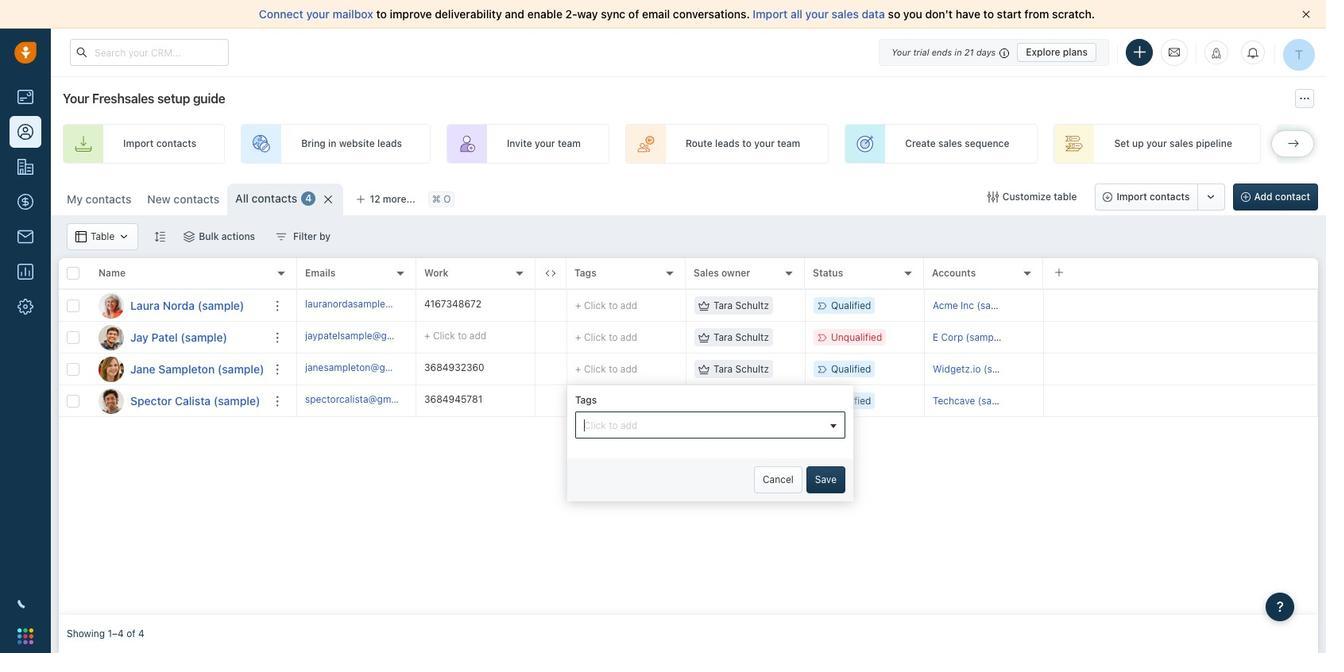Task type: locate. For each thing, give the bounding box(es) containing it.
your left freshsales
[[63, 91, 89, 106]]

techcave (sample) link
[[933, 395, 1018, 407]]

save
[[815, 474, 837, 486]]

leads right website
[[377, 138, 402, 150]]

your for your trial ends in 21 days
[[892, 46, 911, 57]]

2 vertical spatial qualified
[[831, 395, 872, 407]]

container_wx8msf4aqz5i3rn1 image left filter
[[276, 231, 287, 242]]

1 horizontal spatial of
[[629, 7, 639, 21]]

container_wx8msf4aqz5i3rn1 image left customize
[[988, 192, 999, 203]]

qualified
[[831, 300, 872, 312], [831, 363, 872, 375], [831, 395, 872, 407]]

1 vertical spatial in
[[328, 138, 337, 150]]

container_wx8msf4aqz5i3rn1 image right table
[[119, 231, 130, 242]]

2 schultz from the top
[[736, 331, 769, 343]]

tara schultz
[[714, 300, 769, 312], [714, 331, 769, 343], [714, 363, 769, 375]]

1 horizontal spatial import contacts
[[1117, 191, 1190, 203]]

row group
[[59, 290, 297, 417], [297, 290, 1319, 417]]

all
[[791, 7, 803, 21]]

1 row group from the left
[[59, 290, 297, 417]]

pipeline
[[1196, 138, 1233, 150]]

your right route
[[754, 138, 775, 150]]

filter
[[293, 231, 317, 242]]

3 qualified from the top
[[831, 395, 872, 407]]

⌘
[[432, 193, 441, 205]]

1 schultz from the top
[[736, 300, 769, 312]]

press space to select this row. row containing spectorcalista@gmail.com
[[297, 386, 1319, 417]]

style_myh0__igzzd8unmi image
[[154, 231, 166, 242]]

+ click to add for jaypatelsample@gmail.com + click to add
[[575, 331, 638, 343]]

press space to select this row. row containing laura norda (sample)
[[59, 290, 297, 322]]

bring in website leads
[[301, 138, 402, 150]]

import down the 'your freshsales setup guide'
[[123, 138, 154, 150]]

1 + click to add from the top
[[575, 300, 638, 312]]

0 vertical spatial 4
[[305, 193, 312, 205]]

ends
[[932, 46, 952, 57]]

(sample) right sampleton
[[218, 362, 264, 376]]

container_wx8msf4aqz5i3rn1 image inside bulk actions button
[[184, 231, 195, 242]]

(sample) for acme inc (sample)
[[977, 300, 1017, 312]]

cancel
[[763, 474, 794, 486]]

s image
[[99, 388, 124, 414]]

1 vertical spatial qualified
[[831, 363, 872, 375]]

container_wx8msf4aqz5i3rn1 image
[[76, 231, 87, 242], [276, 231, 287, 242], [699, 300, 710, 311], [699, 364, 710, 375]]

1 horizontal spatial leads
[[715, 138, 740, 150]]

your freshsales setup guide
[[63, 91, 225, 106]]

(sample) for jay patel (sample)
[[181, 330, 227, 344]]

contact
[[1276, 191, 1311, 203]]

0 horizontal spatial leads
[[377, 138, 402, 150]]

import contacts down setup on the top left of the page
[[123, 138, 196, 150]]

1 horizontal spatial your
[[892, 46, 911, 57]]

0 vertical spatial qualified
[[831, 300, 872, 312]]

name row
[[59, 258, 297, 290]]

set
[[1115, 138, 1130, 150]]

2 vertical spatial import
[[1117, 191, 1148, 203]]

0 horizontal spatial import contacts
[[123, 138, 196, 150]]

3 schultz from the top
[[736, 363, 769, 375]]

leads
[[377, 138, 402, 150], [715, 138, 740, 150]]

4
[[305, 193, 312, 205], [138, 628, 144, 640]]

j image
[[99, 325, 124, 350], [99, 356, 124, 382]]

laura norda (sample) link
[[130, 298, 244, 314]]

0 vertical spatial in
[[955, 46, 962, 57]]

sales
[[832, 7, 859, 21], [939, 138, 963, 150], [1170, 138, 1194, 150]]

conversations.
[[673, 7, 750, 21]]

import for 'import contacts' button at top right
[[1117, 191, 1148, 203]]

0 vertical spatial import contacts
[[123, 138, 196, 150]]

import for the import contacts link
[[123, 138, 154, 150]]

tara schultz for acme inc (sample)
[[714, 300, 769, 312]]

0 horizontal spatial of
[[127, 628, 136, 640]]

of right 1–4
[[127, 628, 136, 640]]

in right bring at left
[[328, 138, 337, 150]]

techcave
[[933, 395, 976, 407]]

click for spectorcalista@gmail.com 3684945781
[[584, 395, 606, 407]]

2 vertical spatial schultz
[[736, 363, 769, 375]]

0 horizontal spatial your
[[63, 91, 89, 106]]

j image left the jay
[[99, 325, 124, 350]]

spector calista (sample)
[[130, 394, 260, 407]]

jane sampleton (sample) link
[[130, 361, 264, 377]]

4 up filter by
[[305, 193, 312, 205]]

from
[[1025, 7, 1050, 21]]

2 tara schultz from the top
[[714, 331, 769, 343]]

2 qualified from the top
[[831, 363, 872, 375]]

3 + click to add from the top
[[575, 363, 638, 375]]

sales left the data
[[832, 7, 859, 21]]

import all your sales data link
[[753, 7, 888, 21]]

spector calista (sample) link
[[130, 393, 260, 409]]

e corp (sample) link
[[933, 331, 1006, 343]]

4167348672
[[424, 298, 482, 310]]

1 horizontal spatial team
[[778, 138, 801, 150]]

container_wx8msf4aqz5i3rn1 image
[[988, 192, 999, 203], [119, 231, 130, 242], [184, 231, 195, 242], [699, 332, 710, 343]]

click
[[584, 300, 606, 312], [433, 330, 455, 342], [584, 331, 606, 343], [584, 363, 606, 375], [584, 395, 606, 407]]

leads right route
[[715, 138, 740, 150]]

container_wx8msf4aqz5i3rn1 image down sales
[[699, 332, 710, 343]]

website
[[339, 138, 375, 150]]

1 horizontal spatial 4
[[305, 193, 312, 205]]

add for jaypatelsample@gmail.com + click to add
[[621, 331, 638, 343]]

spectorcalista@gmail.com
[[305, 393, 423, 405]]

contacts down set up your sales pipeline
[[1150, 191, 1190, 203]]

set up your sales pipeline link
[[1054, 124, 1261, 164]]

inc
[[961, 300, 975, 312]]

container_wx8msf4aqz5i3rn1 image inside customize table button
[[988, 192, 999, 203]]

contacts down setup on the top left of the page
[[156, 138, 196, 150]]

emails
[[305, 267, 336, 279]]

import left all
[[753, 7, 788, 21]]

3 tara from the top
[[714, 363, 733, 375]]

Search your CRM... text field
[[70, 39, 229, 66]]

4 + click to add from the top
[[575, 395, 638, 407]]

to
[[376, 7, 387, 21], [984, 7, 994, 21], [743, 138, 752, 150], [609, 300, 618, 312], [458, 330, 467, 342], [609, 331, 618, 343], [609, 363, 618, 375], [609, 395, 618, 407]]

container_wx8msf4aqz5i3rn1 image inside table popup button
[[119, 231, 130, 242]]

your right up
[[1147, 138, 1167, 150]]

0 vertical spatial tara schultz
[[714, 300, 769, 312]]

1 vertical spatial tara schultz
[[714, 331, 769, 343]]

schultz for widgetz.io (sample)
[[736, 363, 769, 375]]

import contacts for 'import contacts' button at top right
[[1117, 191, 1190, 203]]

invite your team link
[[447, 124, 610, 164]]

guide
[[193, 91, 225, 106]]

up
[[1133, 138, 1144, 150]]

4 right 1–4
[[138, 628, 144, 640]]

bulk
[[199, 231, 219, 242]]

import
[[753, 7, 788, 21], [123, 138, 154, 150], [1117, 191, 1148, 203]]

2 tara from the top
[[714, 331, 733, 343]]

import contacts
[[123, 138, 196, 150], [1117, 191, 1190, 203]]

connect your mailbox to improve deliverability and enable 2-way sync of email conversations. import all your sales data so you don't have to start from scratch.
[[259, 7, 1095, 21]]

name
[[99, 267, 126, 279]]

+ for jaypatelsample@gmail.com + click to add
[[575, 331, 581, 343]]

name column header
[[91, 258, 297, 290]]

import contacts inside button
[[1117, 191, 1190, 203]]

2 j image from the top
[[99, 356, 124, 382]]

1 vertical spatial import contacts
[[1117, 191, 1190, 203]]

in
[[955, 46, 962, 57], [328, 138, 337, 150]]

spectorcalista@gmail.com 3684945781
[[305, 393, 483, 405]]

way
[[577, 7, 598, 21]]

my contacts button
[[59, 184, 139, 215], [67, 192, 131, 206]]

1 j image from the top
[[99, 325, 124, 350]]

press space to select this row. row containing janesampleton@gmail.com
[[297, 354, 1319, 386]]

sales owner
[[694, 267, 751, 279]]

0 horizontal spatial team
[[558, 138, 581, 150]]

(sample) right calista
[[214, 394, 260, 407]]

jaypatelsample@gmail.com
[[305, 330, 427, 342]]

container_wx8msf4aqz5i3rn1 image up click to add search field
[[699, 364, 710, 375]]

2 horizontal spatial import
[[1117, 191, 1148, 203]]

schultz
[[736, 300, 769, 312], [736, 331, 769, 343], [736, 363, 769, 375]]

0 horizontal spatial import
[[123, 138, 154, 150]]

my contacts
[[67, 192, 131, 206]]

1 tara from the top
[[714, 300, 733, 312]]

sales left pipeline
[[1170, 138, 1194, 150]]

+ click to add
[[575, 300, 638, 312], [575, 331, 638, 343], [575, 363, 638, 375], [575, 395, 638, 407]]

2 + click to add from the top
[[575, 331, 638, 343]]

contacts
[[156, 138, 196, 150], [1150, 191, 1190, 203], [252, 192, 298, 205], [86, 192, 131, 206], [174, 192, 219, 206]]

row group containing lauranordasample@gmail.com
[[297, 290, 1319, 417]]

press space to select this row. row containing jane sampleton (sample)
[[59, 354, 297, 386]]

tara schultz for e corp (sample)
[[714, 331, 769, 343]]

sequence
[[965, 138, 1010, 150]]

(sample) right inc
[[977, 300, 1017, 312]]

1 qualified from the top
[[831, 300, 872, 312]]

container_wx8msf4aqz5i3rn1 image left bulk
[[184, 231, 195, 242]]

0 vertical spatial tara
[[714, 300, 733, 312]]

schultz for e corp (sample)
[[736, 331, 769, 343]]

setup
[[157, 91, 190, 106]]

j image for jay patel (sample)
[[99, 325, 124, 350]]

your left trial
[[892, 46, 911, 57]]

add
[[621, 300, 638, 312], [470, 330, 487, 342], [621, 331, 638, 343], [621, 363, 638, 375], [621, 395, 638, 407]]

add for spectorcalista@gmail.com 3684945781
[[621, 395, 638, 407]]

import down up
[[1117, 191, 1148, 203]]

0 vertical spatial your
[[892, 46, 911, 57]]

1 vertical spatial your
[[63, 91, 89, 106]]

(sample) down name column header
[[198, 298, 244, 312]]

press space to select this row. row
[[59, 290, 297, 322], [297, 290, 1319, 322], [59, 322, 297, 354], [297, 322, 1319, 354], [59, 354, 297, 386], [297, 354, 1319, 386], [59, 386, 297, 417], [297, 386, 1319, 417]]

contacts inside button
[[1150, 191, 1190, 203]]

j image left jane
[[99, 356, 124, 382]]

1 vertical spatial import
[[123, 138, 154, 150]]

import contacts for the import contacts link
[[123, 138, 196, 150]]

new
[[147, 192, 171, 206]]

21
[[965, 46, 974, 57]]

your right all
[[806, 7, 829, 21]]

0 vertical spatial of
[[629, 7, 639, 21]]

calista
[[175, 394, 211, 407]]

import contacts down set up your sales pipeline link
[[1117, 191, 1190, 203]]

qualified for acme inc (sample)
[[831, 300, 872, 312]]

(sample) up widgetz.io (sample)
[[966, 331, 1006, 343]]

1 vertical spatial of
[[127, 628, 136, 640]]

l image
[[99, 293, 124, 318]]

in left the 21
[[955, 46, 962, 57]]

email
[[642, 7, 670, 21]]

(sample) down widgetz.io (sample)
[[978, 395, 1018, 407]]

2 vertical spatial tara schultz
[[714, 363, 769, 375]]

jane
[[130, 362, 156, 376]]

owner
[[722, 267, 751, 279]]

1 vertical spatial tara
[[714, 331, 733, 343]]

container_wx8msf4aqz5i3rn1 image left table
[[76, 231, 87, 242]]

import inside button
[[1117, 191, 1148, 203]]

of right sync
[[629, 7, 639, 21]]

2 leads from the left
[[715, 138, 740, 150]]

press space to select this row. row containing spector calista (sample)
[[59, 386, 297, 417]]

1 vertical spatial schultz
[[736, 331, 769, 343]]

2 vertical spatial tara
[[714, 363, 733, 375]]

+ for spectorcalista@gmail.com 3684945781
[[575, 395, 581, 407]]

(sample) for spector calista (sample)
[[214, 394, 260, 407]]

(sample) up the jane sampleton (sample)
[[181, 330, 227, 344]]

grid containing laura norda (sample)
[[59, 257, 1319, 615]]

improve
[[390, 7, 432, 21]]

4 inside all contacts 4
[[305, 193, 312, 205]]

jay patel (sample)
[[130, 330, 227, 344]]

0 vertical spatial schultz
[[736, 300, 769, 312]]

sales right create
[[939, 138, 963, 150]]

grid
[[59, 257, 1319, 615]]

1 vertical spatial j image
[[99, 356, 124, 382]]

0 horizontal spatial in
[[328, 138, 337, 150]]

1 vertical spatial 4
[[138, 628, 144, 640]]

1 leads from the left
[[377, 138, 402, 150]]

0 vertical spatial j image
[[99, 325, 124, 350]]

1 horizontal spatial import
[[753, 7, 788, 21]]

2 row group from the left
[[297, 290, 1319, 417]]

table
[[1054, 191, 1077, 203]]

cell
[[536, 290, 568, 321], [1044, 290, 1319, 321], [536, 322, 568, 353], [1044, 322, 1319, 353], [536, 354, 568, 385], [1044, 354, 1319, 385], [536, 386, 568, 417], [1044, 386, 1319, 417]]

1 tara schultz from the top
[[714, 300, 769, 312]]

connect
[[259, 7, 303, 21]]

bring
[[301, 138, 326, 150]]

data
[[862, 7, 885, 21]]

your right invite
[[535, 138, 555, 150]]

3 tara schultz from the top
[[714, 363, 769, 375]]

1 vertical spatial tags
[[575, 394, 597, 406]]

e corp (sample)
[[933, 331, 1006, 343]]

norda
[[163, 298, 195, 312]]



Task type: describe. For each thing, give the bounding box(es) containing it.
create sales sequence link
[[845, 124, 1038, 164]]

work
[[424, 267, 449, 279]]

sync
[[601, 7, 626, 21]]

contacts right all
[[252, 192, 298, 205]]

cancel button
[[754, 467, 803, 494]]

acme inc (sample) link
[[933, 300, 1017, 312]]

customize
[[1003, 191, 1052, 203]]

12 more... button
[[348, 188, 424, 211]]

invite your team
[[507, 138, 581, 150]]

enable
[[528, 7, 563, 21]]

create
[[906, 138, 936, 150]]

lauranordasample@gmail.com
[[305, 298, 440, 310]]

12 more...
[[370, 193, 416, 205]]

route leads to your team link
[[626, 124, 829, 164]]

bulk actions button
[[173, 223, 266, 250]]

jaypatelsample@gmail.com link
[[305, 329, 427, 346]]

contacts right my
[[86, 192, 131, 206]]

your left mailbox
[[306, 7, 330, 21]]

click for jaypatelsample@gmail.com + click to add
[[584, 331, 606, 343]]

⌘ o
[[432, 193, 451, 205]]

2 horizontal spatial sales
[[1170, 138, 1194, 150]]

schultz for acme inc (sample)
[[736, 300, 769, 312]]

tara for janesampleton@gmail.com 3684932360
[[714, 363, 733, 375]]

0 vertical spatial tags
[[575, 267, 597, 279]]

freshsales
[[92, 91, 154, 106]]

o
[[444, 193, 451, 205]]

click for janesampleton@gmail.com 3684932360
[[584, 363, 606, 375]]

close image
[[1303, 10, 1311, 18]]

showing
[[67, 628, 105, 640]]

1 horizontal spatial sales
[[939, 138, 963, 150]]

0 vertical spatial import
[[753, 7, 788, 21]]

connect your mailbox link
[[259, 7, 376, 21]]

(sample) for jane sampleton (sample)
[[218, 362, 264, 376]]

customize table
[[1003, 191, 1077, 203]]

table
[[91, 231, 115, 243]]

container_wx8msf4aqz5i3rn1 image down sales
[[699, 300, 710, 311]]

row group containing laura norda (sample)
[[59, 290, 297, 417]]

filter by button
[[266, 223, 341, 250]]

janesampleton@gmail.com
[[305, 362, 426, 373]]

patel
[[151, 330, 178, 344]]

accounts
[[932, 267, 976, 279]]

explore plans
[[1026, 46, 1088, 58]]

import contacts group
[[1096, 184, 1225, 211]]

plans
[[1063, 46, 1088, 58]]

contacts right new in the left top of the page
[[174, 192, 219, 206]]

lauranordasample@gmail.com link
[[305, 297, 440, 314]]

press space to select this row. row containing jay patel (sample)
[[59, 322, 297, 354]]

new contacts
[[147, 192, 219, 206]]

3684945781
[[424, 393, 483, 405]]

your trial ends in 21 days
[[892, 46, 996, 57]]

filter by
[[293, 231, 331, 242]]

status
[[813, 267, 844, 279]]

save button
[[807, 467, 846, 494]]

techcave (sample)
[[933, 395, 1018, 407]]

add for janesampleton@gmail.com 3684932360
[[621, 363, 638, 375]]

2-
[[566, 7, 577, 21]]

press space to select this row. row containing jaypatelsample@gmail.com
[[297, 322, 1319, 354]]

sales
[[694, 267, 719, 279]]

Click to add search field
[[580, 418, 825, 434]]

your for your freshsales setup guide
[[63, 91, 89, 106]]

by
[[320, 231, 331, 242]]

add contact button
[[1233, 184, 1319, 211]]

2 team from the left
[[778, 138, 801, 150]]

laura norda (sample)
[[130, 298, 244, 312]]

widgetz.io
[[933, 363, 981, 375]]

12
[[370, 193, 380, 205]]

laura
[[130, 298, 160, 312]]

bulk actions
[[199, 231, 255, 242]]

widgetz.io (sample) link
[[933, 363, 1024, 375]]

acme
[[933, 300, 958, 312]]

(sample) up techcave (sample) link
[[984, 363, 1024, 375]]

(sample) for laura norda (sample)
[[198, 298, 244, 312]]

1 horizontal spatial in
[[955, 46, 962, 57]]

0 horizontal spatial sales
[[832, 7, 859, 21]]

and
[[505, 7, 525, 21]]

press space to select this row. row containing lauranordasample@gmail.com
[[297, 290, 1319, 322]]

3684932360
[[424, 362, 485, 373]]

+ click to add for janesampleton@gmail.com 3684932360
[[575, 363, 638, 375]]

tara schultz for widgetz.io (sample)
[[714, 363, 769, 375]]

bring in website leads link
[[241, 124, 431, 164]]

container_wx8msf4aqz5i3rn1 image inside table popup button
[[76, 231, 87, 242]]

container_wx8msf4aqz5i3rn1 image inside press space to select this row. "row"
[[699, 332, 710, 343]]

acme inc (sample)
[[933, 300, 1017, 312]]

all
[[235, 192, 249, 205]]

corp
[[942, 331, 964, 343]]

janesampleton@gmail.com link
[[305, 361, 426, 378]]

explore plans link
[[1018, 43, 1097, 62]]

jay
[[130, 330, 149, 344]]

unqualified
[[831, 331, 883, 343]]

qualified for widgetz.io (sample)
[[831, 363, 872, 375]]

1 team from the left
[[558, 138, 581, 150]]

jane sampleton (sample)
[[130, 362, 264, 376]]

so
[[888, 7, 901, 21]]

e
[[933, 331, 939, 343]]

send email image
[[1169, 46, 1180, 59]]

deliverability
[[435, 7, 502, 21]]

import contacts link
[[63, 124, 225, 164]]

+ click to add for spectorcalista@gmail.com 3684945781
[[575, 395, 638, 407]]

have
[[956, 7, 981, 21]]

table button
[[67, 223, 139, 250]]

j image for jane sampleton (sample)
[[99, 356, 124, 382]]

customize table button
[[977, 184, 1088, 211]]

(sample) for e corp (sample)
[[966, 331, 1006, 343]]

my
[[67, 192, 83, 206]]

import contacts button
[[1096, 184, 1198, 211]]

tara for jaypatelsample@gmail.com + click to add
[[714, 331, 733, 343]]

container_wx8msf4aqz5i3rn1 image inside filter by button
[[276, 231, 287, 242]]

1–4
[[108, 628, 124, 640]]

trial
[[914, 46, 930, 57]]

more...
[[383, 193, 416, 205]]

+ for janesampleton@gmail.com 3684932360
[[575, 363, 581, 375]]

in inside bring in website leads link
[[328, 138, 337, 150]]

0 horizontal spatial 4
[[138, 628, 144, 640]]

freshworks switcher image
[[17, 629, 33, 644]]

mailbox
[[333, 7, 373, 21]]



Task type: vqa. For each thing, say whether or not it's contained in the screenshot.
lauranordasample@gmail.com's container_WX8MsF4aQZ5i3RN1 icon
yes



